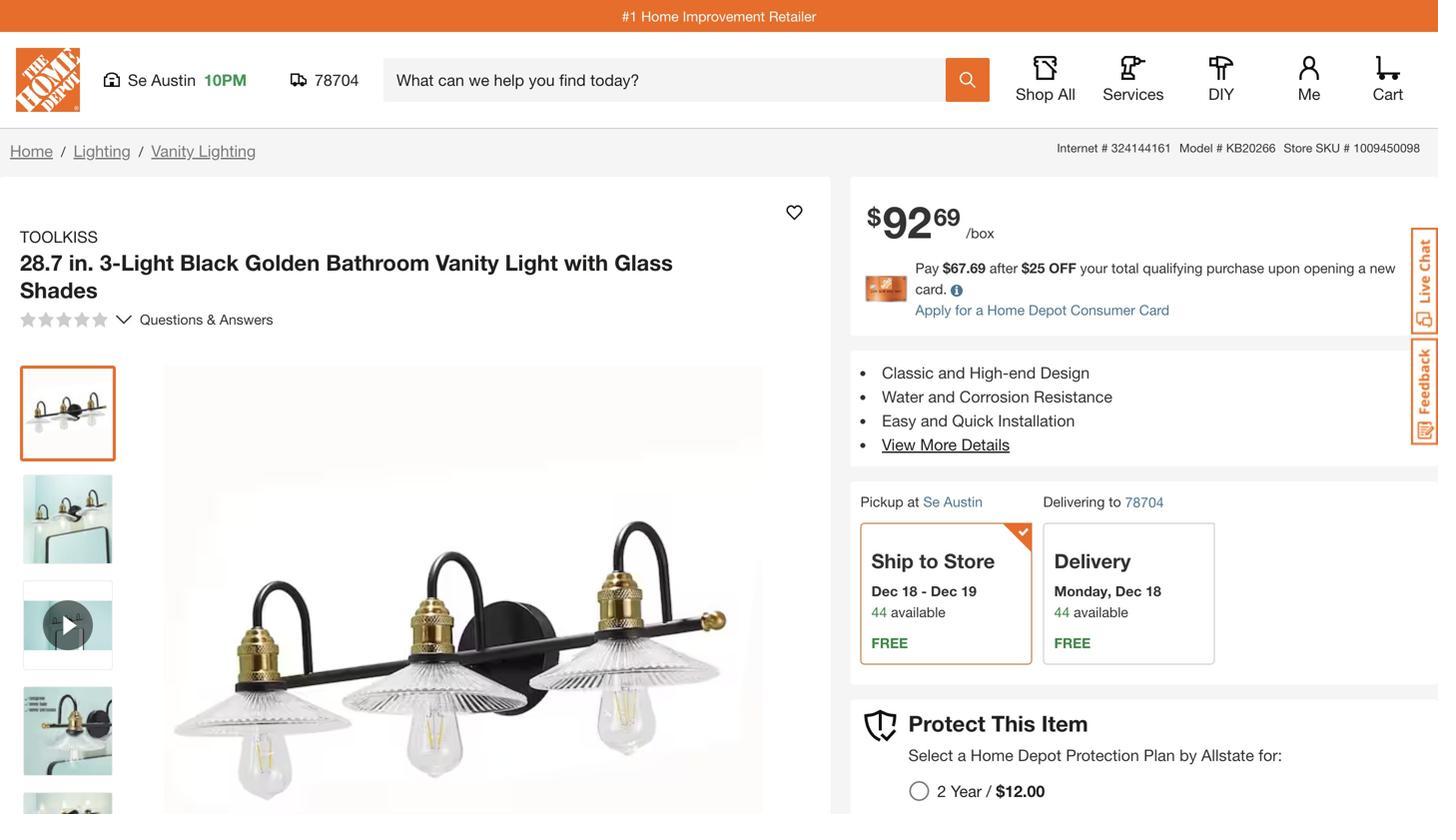 Task type: describe. For each thing, give the bounding box(es) containing it.
1 vertical spatial se
[[924, 493, 940, 510]]

free for monday,
[[1055, 635, 1091, 651]]

your
[[1081, 260, 1108, 276]]

78704 inside delivering to 78704
[[1125, 494, 1164, 510]]

with
[[564, 249, 608, 276]]

2
[[938, 782, 947, 800]]

1 horizontal spatial austin
[[944, 493, 983, 510]]

ship to store dec 18 - dec 19 44 available
[[872, 549, 995, 620]]

more
[[920, 435, 957, 454]]

view
[[882, 435, 916, 454]]

0 vertical spatial depot
[[1029, 302, 1067, 318]]

glass
[[615, 249, 673, 276]]

$ inside $ 92 69 /box
[[868, 202, 881, 231]]

all
[[1058, 84, 1076, 103]]

qualifying
[[1143, 260, 1203, 276]]

classic
[[882, 363, 934, 382]]

#1
[[622, 8, 638, 24]]

by
[[1180, 746, 1197, 765]]

2 year / $12.00
[[938, 782, 1045, 800]]

quick
[[952, 411, 994, 430]]

18 inside ship to store dec 18 - dec 19 44 available
[[902, 583, 918, 599]]

2 lighting from the left
[[199, 141, 256, 160]]

shop all button
[[1014, 56, 1078, 104]]

1 lighting from the left
[[74, 141, 131, 160]]

apply for a home depot consumer card
[[916, 302, 1170, 318]]

2 horizontal spatial /
[[987, 782, 992, 800]]

3-
[[100, 249, 121, 276]]

1 horizontal spatial a
[[976, 302, 984, 318]]

this
[[992, 710, 1036, 737]]

answers
[[220, 311, 273, 328]]

corrosion
[[960, 387, 1030, 406]]

1 # from the left
[[1102, 141, 1108, 155]]

2 # from the left
[[1217, 141, 1223, 155]]

classic and high-end design water and corrosion resistance easy and quick installation view more details
[[882, 363, 1113, 454]]

1 vertical spatial and
[[928, 387, 955, 406]]

delivering
[[1044, 493, 1105, 510]]

black golden toolkiss vanity lighting kb20266 e1.1 image
[[24, 476, 112, 563]]

purchase
[[1207, 260, 1265, 276]]

model
[[1180, 141, 1213, 155]]

home link
[[10, 141, 53, 160]]

year
[[951, 782, 982, 800]]

the home depot logo image
[[16, 48, 80, 112]]

resistance
[[1034, 387, 1113, 406]]

2 vertical spatial and
[[921, 411, 948, 430]]

28.7
[[20, 249, 63, 276]]

water
[[882, 387, 924, 406]]

internet
[[1057, 141, 1098, 155]]

golden
[[245, 249, 320, 276]]

pickup
[[861, 493, 904, 510]]

black golden toolkiss vanity lighting kb20266 a0.3 image
[[24, 793, 112, 814]]

card
[[1140, 302, 1170, 318]]

$12.00
[[996, 782, 1045, 800]]

questions & answers link
[[140, 309, 277, 330]]

off
[[1049, 260, 1077, 276]]

diy button
[[1190, 56, 1254, 104]]

78704 link
[[1125, 492, 1164, 513]]

pickup at se austin
[[861, 493, 983, 510]]

0 vertical spatial store
[[1284, 141, 1313, 155]]

1 horizontal spatial /
[[139, 143, 143, 160]]

/box
[[967, 225, 995, 241]]

your total qualifying purchase upon opening a new card.
[[916, 260, 1396, 297]]

total
[[1112, 260, 1139, 276]]

2 dec from the left
[[931, 583, 958, 599]]

new
[[1370, 260, 1396, 276]]

home down "after"
[[988, 302, 1025, 318]]

69
[[934, 202, 961, 231]]

sku
[[1316, 141, 1341, 155]]

0 vertical spatial se
[[128, 70, 147, 89]]

lighting link
[[74, 141, 131, 160]]

0 horizontal spatial vanity
[[151, 141, 194, 160]]

info image
[[951, 285, 963, 296]]

44 inside ship to store dec 18 - dec 19 44 available
[[872, 604, 887, 620]]

high-
[[970, 363, 1009, 382]]

diy
[[1209, 84, 1235, 103]]

#1 home improvement retailer
[[622, 8, 817, 24]]

view more details link
[[882, 435, 1010, 454]]

1 dec from the left
[[872, 583, 898, 599]]

consumer
[[1071, 302, 1136, 318]]

apply now image
[[866, 276, 916, 302]]

toolkiss 28.7 in. 3-light black golden bathroom vanity light with glass shades
[[20, 227, 673, 303]]

25
[[1030, 260, 1045, 276]]

cart
[[1373, 84, 1404, 103]]

pay
[[916, 260, 939, 276]]

10pm
[[204, 70, 247, 89]]

end
[[1009, 363, 1036, 382]]

for
[[955, 302, 972, 318]]

home inside protect this item select a home depot protection plan by allstate for:
[[971, 746, 1014, 765]]

upon
[[1269, 260, 1301, 276]]

improvement
[[683, 8, 765, 24]]

retailer
[[769, 8, 817, 24]]

card.
[[916, 281, 947, 297]]

$ 92 69 /box
[[868, 195, 995, 248]]

monday,
[[1055, 583, 1112, 599]]

kb20266
[[1227, 141, 1276, 155]]



Task type: vqa. For each thing, say whether or not it's contained in the screenshot.
the 330 inside the Folding Garden Kneeler and Seat, 330 lbs. Load Capacity, 10 in. EVA Wide Pad, Portable Garden Stool, Tool Bag
no



Task type: locate. For each thing, give the bounding box(es) containing it.
1 horizontal spatial store
[[1284, 141, 1313, 155]]

apply
[[916, 302, 952, 318]]

protection
[[1066, 746, 1140, 765]]

after
[[990, 260, 1018, 276]]

to left 78704 link
[[1109, 493, 1122, 510]]

3 dec from the left
[[1116, 583, 1142, 599]]

78704 inside button
[[315, 70, 359, 89]]

1 vertical spatial 78704
[[1125, 494, 1164, 510]]

apply for a home depot consumer card link
[[916, 302, 1170, 318]]

&
[[207, 311, 216, 328]]

lighting
[[74, 141, 131, 160], [199, 141, 256, 160]]

44 inside delivery monday, dec 18 44 available
[[1055, 604, 1070, 620]]

1 horizontal spatial se
[[924, 493, 940, 510]]

0 horizontal spatial free
[[872, 635, 908, 651]]

delivery monday, dec 18 44 available
[[1055, 549, 1162, 620]]

78704 button
[[291, 70, 360, 90]]

0 horizontal spatial store
[[944, 549, 995, 573]]

se austin 10pm
[[128, 70, 247, 89]]

shop all
[[1016, 84, 1076, 103]]

1 horizontal spatial vanity
[[436, 249, 499, 276]]

78704
[[315, 70, 359, 89], [1125, 494, 1164, 510]]

vanity lighting link
[[151, 141, 256, 160]]

light
[[121, 249, 174, 276], [505, 249, 558, 276]]

1 free from the left
[[872, 635, 908, 651]]

1 horizontal spatial free
[[1055, 635, 1091, 651]]

design
[[1041, 363, 1090, 382]]

0 vertical spatial austin
[[151, 70, 196, 89]]

pay $ 67.69 after $ 25 off
[[916, 260, 1077, 276]]

2 vertical spatial a
[[958, 746, 966, 765]]

to inside ship to store dec 18 - dec 19 44 available
[[920, 549, 939, 573]]

0 horizontal spatial dec
[[872, 583, 898, 599]]

black golden toolkiss vanity lighting kb20266 40.2 image
[[24, 687, 112, 775]]

available
[[891, 604, 946, 620], [1074, 604, 1129, 620]]

44
[[872, 604, 887, 620], [1055, 604, 1070, 620]]

details
[[962, 435, 1010, 454]]

dec inside delivery monday, dec 18 44 available
[[1116, 583, 1142, 599]]

44 down ship
[[872, 604, 887, 620]]

1 horizontal spatial to
[[1109, 493, 1122, 510]]

delivery
[[1055, 549, 1131, 573]]

to for 78704
[[1109, 493, 1122, 510]]

2 available from the left
[[1074, 604, 1129, 620]]

to
[[1109, 493, 1122, 510], [920, 549, 939, 573]]

2 horizontal spatial dec
[[1116, 583, 1142, 599]]

available down -
[[891, 604, 946, 620]]

0 horizontal spatial se
[[128, 70, 147, 89]]

a right select
[[958, 746, 966, 765]]

available inside delivery monday, dec 18 44 available
[[1074, 604, 1129, 620]]

1 44 from the left
[[872, 604, 887, 620]]

questions
[[140, 311, 203, 328]]

1 horizontal spatial 78704
[[1125, 494, 1164, 510]]

67.69
[[951, 260, 986, 276]]

se right at
[[924, 493, 940, 510]]

$ right "after"
[[1022, 260, 1030, 276]]

a left new
[[1359, 260, 1366, 276]]

1 horizontal spatial available
[[1074, 604, 1129, 620]]

dec right -
[[931, 583, 958, 599]]

$
[[868, 202, 881, 231], [943, 260, 951, 276], [1022, 260, 1030, 276]]

0 horizontal spatial #
[[1102, 141, 1108, 155]]

$ right pay
[[943, 260, 951, 276]]

2 44 from the left
[[1055, 604, 1070, 620]]

allstate
[[1202, 746, 1255, 765]]

home left lighting link
[[10, 141, 53, 160]]

a inside the your total qualifying purchase upon opening a new card.
[[1359, 260, 1366, 276]]

1 available from the left
[[891, 604, 946, 620]]

austin
[[151, 70, 196, 89], [944, 493, 983, 510]]

0 vertical spatial vanity
[[151, 141, 194, 160]]

1 horizontal spatial 18
[[1146, 583, 1162, 599]]

to inside delivering to 78704
[[1109, 493, 1122, 510]]

and left high-
[[939, 363, 965, 382]]

0 horizontal spatial austin
[[151, 70, 196, 89]]

black
[[180, 249, 239, 276]]

44 down the monday,
[[1055, 604, 1070, 620]]

internet # 324144161 model # kb20266 store sku # 1009450098
[[1057, 141, 1421, 155]]

0 horizontal spatial lighting
[[74, 141, 131, 160]]

/ right the year
[[987, 782, 992, 800]]

me
[[1298, 84, 1321, 103]]

a
[[1359, 260, 1366, 276], [976, 302, 984, 318], [958, 746, 966, 765]]

to for store
[[920, 549, 939, 573]]

1 horizontal spatial 44
[[1055, 604, 1070, 620]]

shades
[[20, 277, 98, 303]]

store left the 'sku'
[[1284, 141, 1313, 155]]

ship
[[872, 549, 914, 573]]

1 vertical spatial to
[[920, 549, 939, 573]]

free down ship to store dec 18 - dec 19 44 available
[[872, 635, 908, 651]]

austin right at
[[944, 493, 983, 510]]

What can we help you find today? search field
[[397, 59, 945, 101]]

1 horizontal spatial $
[[943, 260, 951, 276]]

0 vertical spatial and
[[939, 363, 965, 382]]

vanity
[[151, 141, 194, 160], [436, 249, 499, 276]]

home / lighting / vanity lighting
[[10, 141, 256, 160]]

0 vertical spatial a
[[1359, 260, 1366, 276]]

0 horizontal spatial light
[[121, 249, 174, 276]]

live chat image
[[1412, 228, 1439, 335]]

installation
[[998, 411, 1075, 430]]

black golden toolkiss vanity lighting kb20266 64.0 image
[[24, 370, 112, 458]]

vanity right lighting link
[[151, 141, 194, 160]]

# right internet
[[1102, 141, 1108, 155]]

0 horizontal spatial $
[[868, 202, 881, 231]]

18 right the monday,
[[1146, 583, 1162, 599]]

/ right lighting link
[[139, 143, 143, 160]]

1 18 from the left
[[902, 583, 918, 599]]

vanity right bathroom
[[436, 249, 499, 276]]

2 horizontal spatial #
[[1344, 141, 1351, 155]]

2 horizontal spatial $
[[1022, 260, 1030, 276]]

1 vertical spatial austin
[[944, 493, 983, 510]]

depot down 'item'
[[1018, 746, 1062, 765]]

select
[[909, 746, 953, 765]]

1 vertical spatial depot
[[1018, 746, 1062, 765]]

and up more
[[921, 411, 948, 430]]

lighting down 10pm
[[199, 141, 256, 160]]

0 horizontal spatial to
[[920, 549, 939, 573]]

item
[[1042, 710, 1089, 737]]

at
[[908, 493, 920, 510]]

and right the water
[[928, 387, 955, 406]]

available inside ship to store dec 18 - dec 19 44 available
[[891, 604, 946, 620]]

dec down ship
[[872, 583, 898, 599]]

plan
[[1144, 746, 1176, 765]]

0 horizontal spatial 18
[[902, 583, 918, 599]]

opening
[[1304, 260, 1355, 276]]

bathroom
[[326, 249, 430, 276]]

for:
[[1259, 746, 1283, 765]]

store inside ship to store dec 18 - dec 19 44 available
[[944, 549, 995, 573]]

in.
[[69, 249, 94, 276]]

0 horizontal spatial 44
[[872, 604, 887, 620]]

shop
[[1016, 84, 1054, 103]]

lighting right home link
[[74, 141, 131, 160]]

1 vertical spatial a
[[976, 302, 984, 318]]

1 vertical spatial store
[[944, 549, 995, 573]]

me button
[[1278, 56, 1342, 104]]

home
[[641, 8, 679, 24], [10, 141, 53, 160], [988, 302, 1025, 318], [971, 746, 1014, 765]]

store up 19
[[944, 549, 995, 573]]

se austin button
[[924, 493, 983, 510]]

services button
[[1102, 56, 1166, 104]]

/
[[61, 143, 66, 160], [139, 143, 143, 160], [987, 782, 992, 800]]

2 free from the left
[[1055, 635, 1091, 651]]

questions & answers
[[140, 311, 277, 328]]

se up the home / lighting / vanity lighting in the top left of the page
[[128, 70, 147, 89]]

free for to
[[872, 635, 908, 651]]

free
[[872, 635, 908, 651], [1055, 635, 1091, 651]]

protect
[[909, 710, 986, 737]]

0 vertical spatial 78704
[[315, 70, 359, 89]]

feedback link image
[[1412, 338, 1439, 446]]

depot down 25
[[1029, 302, 1067, 318]]

18 left -
[[902, 583, 918, 599]]

home up the 2 year / $12.00 on the bottom right of the page
[[971, 746, 1014, 765]]

/ right home link
[[61, 143, 66, 160]]

1 horizontal spatial light
[[505, 249, 558, 276]]

92
[[883, 195, 932, 248]]

1 horizontal spatial #
[[1217, 141, 1223, 155]]

0 vertical spatial to
[[1109, 493, 1122, 510]]

2 horizontal spatial a
[[1359, 260, 1366, 276]]

18 inside delivery monday, dec 18 44 available
[[1146, 583, 1162, 599]]

0 stars image
[[20, 312, 108, 328]]

-
[[922, 583, 927, 599]]

19
[[961, 583, 977, 599]]

to up -
[[920, 549, 939, 573]]

free down the monday,
[[1055, 635, 1091, 651]]

0 horizontal spatial a
[[958, 746, 966, 765]]

# right the 'sku'
[[1344, 141, 1351, 155]]

6323653407112 image
[[24, 581, 112, 669]]

0 horizontal spatial /
[[61, 143, 66, 160]]

store
[[1284, 141, 1313, 155], [944, 549, 995, 573]]

austin left 10pm
[[151, 70, 196, 89]]

a inside protect this item select a home depot protection plan by allstate for:
[[958, 746, 966, 765]]

services
[[1103, 84, 1164, 103]]

1009450098
[[1354, 141, 1421, 155]]

0 horizontal spatial 78704
[[315, 70, 359, 89]]

light left with
[[505, 249, 558, 276]]

0 horizontal spatial available
[[891, 604, 946, 620]]

toolkiss
[[20, 227, 98, 246]]

dec right the monday,
[[1116, 583, 1142, 599]]

$ left 92
[[868, 202, 881, 231]]

324144161
[[1112, 141, 1172, 155]]

delivering to 78704
[[1044, 493, 1164, 510]]

available down the monday,
[[1074, 604, 1129, 620]]

light up questions
[[121, 249, 174, 276]]

1 horizontal spatial dec
[[931, 583, 958, 599]]

1 light from the left
[[121, 249, 174, 276]]

1 vertical spatial vanity
[[436, 249, 499, 276]]

a right for
[[976, 302, 984, 318]]

1 horizontal spatial lighting
[[199, 141, 256, 160]]

2 light from the left
[[505, 249, 558, 276]]

depot inside protect this item select a home depot protection plan by allstate for:
[[1018, 746, 1062, 765]]

# right model at the right of the page
[[1217, 141, 1223, 155]]

toolkiss link
[[20, 225, 106, 249]]

home right #1
[[641, 8, 679, 24]]

3 # from the left
[[1344, 141, 1351, 155]]

2 18 from the left
[[1146, 583, 1162, 599]]

vanity inside toolkiss 28.7 in. 3-light black golden bathroom vanity light with glass shades
[[436, 249, 499, 276]]



